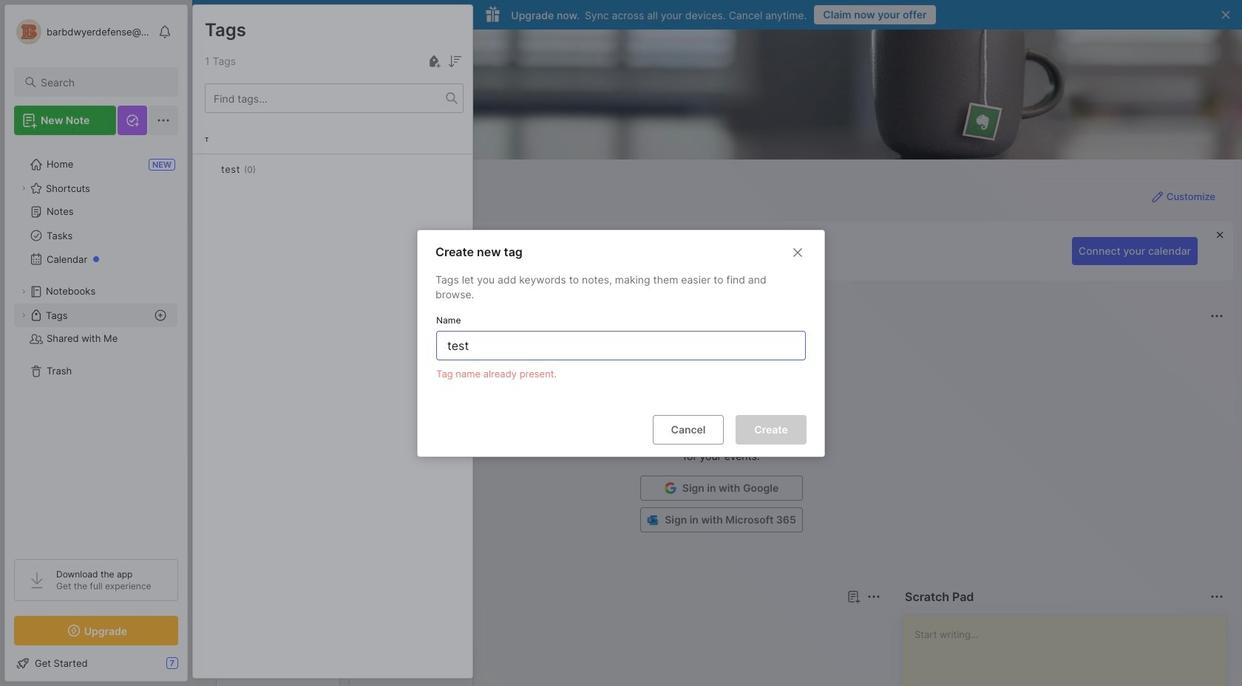 Task type: vqa. For each thing, say whether or not it's contained in the screenshot.
search text field
yes



Task type: locate. For each thing, give the bounding box(es) containing it.
expand tags image
[[19, 311, 28, 320]]

Find tags… text field
[[206, 88, 446, 108]]

None search field
[[41, 73, 165, 91]]

Tag name text field
[[446, 332, 799, 360]]

tree
[[5, 144, 187, 546]]

Start writing… text field
[[915, 616, 1226, 687]]

tab
[[219, 615, 262, 633]]

tree inside the main element
[[5, 144, 187, 546]]

row group
[[193, 125, 473, 205], [216, 642, 482, 687]]



Task type: describe. For each thing, give the bounding box(es) containing it.
expand notebooks image
[[19, 288, 28, 297]]

1 vertical spatial row group
[[216, 642, 482, 687]]

Search text field
[[41, 75, 165, 89]]

none search field inside the main element
[[41, 73, 165, 91]]

0 vertical spatial row group
[[193, 125, 473, 205]]

main element
[[0, 0, 192, 687]]

create new tag image
[[425, 53, 443, 70]]

close image
[[789, 244, 807, 261]]



